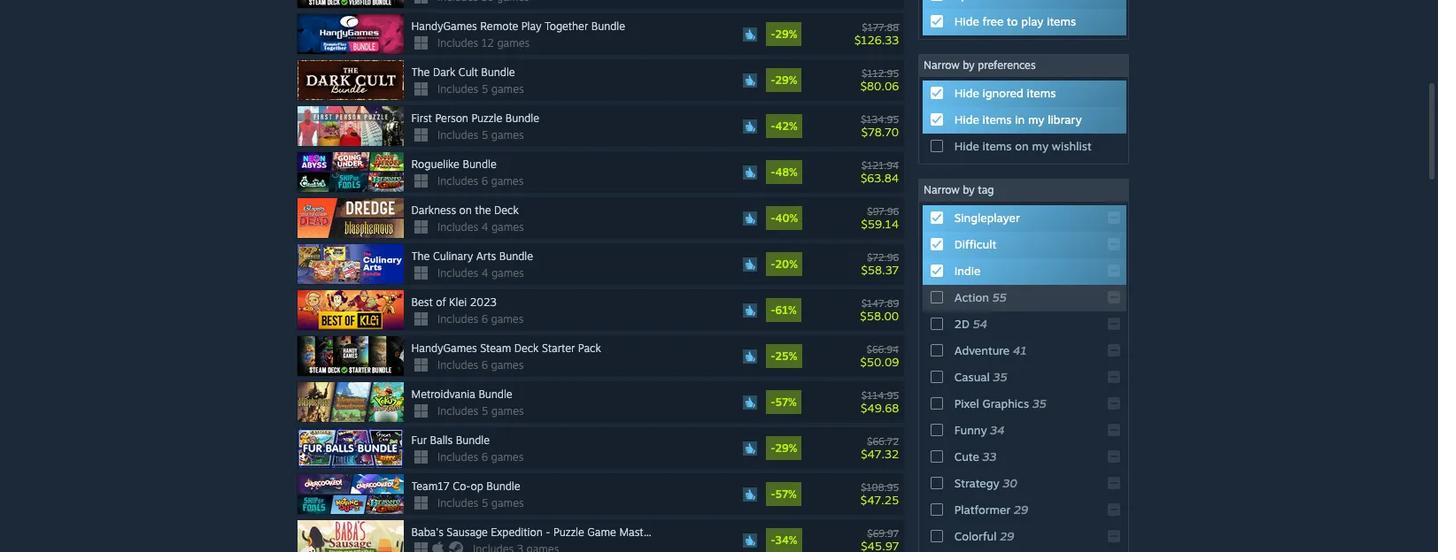 Task type: vqa. For each thing, say whether or not it's contained in the screenshot.


Task type: locate. For each thing, give the bounding box(es) containing it.
-20%
[[771, 258, 798, 271]]

1 57% from the top
[[776, 396, 797, 409]]

0 horizontal spatial 35
[[994, 370, 1008, 385]]

5 down metroidvania bundle
[[482, 405, 488, 418]]

games up handygames steam deck starter pack
[[491, 313, 524, 326]]

hide free to play items
[[955, 14, 1077, 28]]

0 vertical spatial includes 4 games
[[438, 221, 524, 234]]

puzzle left game
[[554, 526, 585, 540]]

hide up narrow by tag
[[955, 139, 980, 153]]

handygames steam deck starter pack
[[412, 342, 601, 355]]

the left culinary
[[412, 250, 430, 263]]

- for $50.09
[[771, 350, 776, 363]]

1 handygames from the top
[[412, 20, 477, 33]]

35 right graphics
[[1033, 397, 1047, 411]]

$177.88
[[863, 21, 899, 33]]

deck
[[494, 204, 519, 217], [515, 342, 539, 355]]

-29% for $80.06
[[771, 74, 798, 87]]

games for $78.70
[[492, 129, 524, 142]]

includes down metroidvania bundle
[[438, 405, 479, 418]]

0 vertical spatial 57%
[[776, 396, 797, 409]]

my for in
[[1029, 113, 1045, 127]]

-57% for $47.25
[[771, 488, 797, 502]]

includes 4 games down arts
[[438, 267, 524, 280]]

the left dark
[[412, 66, 430, 79]]

1 vertical spatial 57%
[[776, 488, 797, 502]]

11 includes from the top
[[438, 497, 479, 510]]

games up arts
[[492, 221, 524, 234]]

hide ignored items
[[955, 86, 1057, 100]]

includes 5 games
[[438, 82, 524, 96], [438, 129, 524, 142], [438, 405, 524, 418], [438, 497, 524, 510]]

roguelike bundle
[[412, 158, 497, 171]]

3 includes 5 games from the top
[[438, 405, 524, 418]]

narrow
[[924, 59, 960, 72], [924, 183, 960, 197]]

3 29% from the top
[[776, 442, 798, 456]]

3 includes 6 games from the top
[[438, 359, 524, 372]]

- for $58.37
[[771, 258, 776, 271]]

funny 34
[[955, 424, 1005, 438]]

0 vertical spatial 29%
[[776, 28, 798, 41]]

by
[[963, 59, 975, 72], [963, 183, 975, 197]]

2d
[[955, 317, 970, 331]]

games for $126.33
[[497, 36, 530, 50]]

-29% for $126.33
[[771, 28, 798, 41]]

handygames up metroidvania
[[412, 342, 477, 355]]

0 vertical spatial 4
[[482, 221, 489, 234]]

5 down op in the bottom left of the page
[[482, 497, 488, 510]]

-29%
[[771, 28, 798, 41], [771, 74, 798, 87], [771, 442, 798, 456]]

$121.94
[[862, 159, 899, 172]]

1 vertical spatial puzzle
[[554, 526, 585, 540]]

- for $59.14
[[771, 212, 776, 225]]

expedition
[[491, 526, 543, 540]]

2 includes 4 games from the top
[[438, 267, 524, 280]]

2 includes 6 games from the top
[[438, 313, 524, 326]]

singleplayer
[[955, 211, 1020, 225]]

action
[[955, 291, 990, 305]]

8 includes from the top
[[438, 359, 479, 372]]

9 includes from the top
[[438, 405, 479, 418]]

2 -57% from the top
[[771, 488, 797, 502]]

2 -29% from the top
[[771, 74, 798, 87]]

games for $47.25
[[492, 497, 524, 510]]

adventure 41
[[955, 344, 1027, 358]]

games down arts
[[492, 267, 524, 280]]

4 6 from the top
[[482, 451, 488, 464]]

1 vertical spatial includes 4 games
[[438, 267, 524, 280]]

6 for $47.32
[[482, 451, 488, 464]]

1 by from the top
[[963, 59, 975, 72]]

includes 6 games up the at the top
[[438, 175, 524, 188]]

57% down '25%'
[[776, 396, 797, 409]]

games down handygames remote play together bundle on the top left
[[497, 36, 530, 50]]

includes 6 games for $47.32
[[438, 451, 524, 464]]

on
[[1016, 139, 1029, 153], [459, 204, 472, 217]]

includes 4 games for $58.37
[[438, 267, 524, 280]]

0 vertical spatial -29%
[[771, 28, 798, 41]]

- for $58.00
[[771, 304, 776, 317]]

includes 6 games down 2023
[[438, 313, 524, 326]]

handygames remote play together bundle
[[412, 20, 626, 33]]

includes up metroidvania bundle
[[438, 359, 479, 372]]

$66.94
[[867, 343, 899, 356]]

includes down darkness on the deck
[[438, 221, 479, 234]]

narrow left tag
[[924, 183, 960, 197]]

deck right 'steam'
[[515, 342, 539, 355]]

6 down 2023
[[482, 313, 488, 326]]

darkness on the deck
[[412, 204, 519, 217]]

narrow right "$112.95" on the top right of page
[[924, 59, 960, 72]]

masterpieces
[[620, 526, 685, 540]]

on left the at the top
[[459, 204, 472, 217]]

2 29% from the top
[[776, 74, 798, 87]]

5 includes from the top
[[438, 221, 479, 234]]

1 29% from the top
[[776, 28, 798, 41]]

1 vertical spatial narrow
[[924, 183, 960, 197]]

0 vertical spatial the
[[412, 66, 430, 79]]

hide left free
[[955, 14, 980, 28]]

includes 4 games down the at the top
[[438, 221, 524, 234]]

29 down platformer 29
[[1001, 530, 1015, 544]]

1 6 from the top
[[482, 175, 488, 188]]

my left wishlist
[[1033, 139, 1049, 153]]

1 vertical spatial the
[[412, 250, 430, 263]]

1 horizontal spatial on
[[1016, 139, 1029, 153]]

hide
[[955, 14, 980, 28], [955, 86, 980, 100], [955, 113, 980, 127], [955, 139, 980, 153]]

2 5 from the top
[[482, 129, 488, 142]]

29
[[1015, 503, 1029, 518], [1001, 530, 1015, 544]]

0 vertical spatial puzzle
[[472, 112, 503, 125]]

3 includes from the top
[[438, 129, 479, 142]]

items
[[1047, 14, 1077, 28], [1027, 86, 1057, 100], [983, 113, 1012, 127], [983, 139, 1012, 153]]

includes 5 games for $80.06
[[438, 82, 524, 96]]

1 includes 4 games from the top
[[438, 221, 524, 234]]

1 narrow from the top
[[924, 59, 960, 72]]

games up first person puzzle bundle
[[492, 82, 524, 96]]

bundle right arts
[[500, 250, 533, 263]]

1 4 from the top
[[482, 221, 489, 234]]

2 narrow from the top
[[924, 183, 960, 197]]

4 5 from the top
[[482, 497, 488, 510]]

2 6 from the top
[[482, 313, 488, 326]]

2 by from the top
[[963, 183, 975, 197]]

$50.09
[[861, 355, 899, 369]]

35
[[994, 370, 1008, 385], [1033, 397, 1047, 411]]

2 includes 5 games from the top
[[438, 129, 524, 142]]

hide for hide free to play items
[[955, 14, 980, 28]]

$47.25
[[861, 493, 899, 507]]

games up the at the top
[[491, 175, 524, 188]]

4 down the at the top
[[482, 221, 489, 234]]

1 vertical spatial by
[[963, 183, 975, 197]]

starter
[[542, 342, 575, 355]]

person
[[435, 112, 469, 125]]

includes 5 games down metroidvania bundle
[[438, 405, 524, 418]]

42%
[[776, 120, 798, 133]]

includes down culinary
[[438, 267, 479, 280]]

games
[[497, 36, 530, 50], [492, 82, 524, 96], [492, 129, 524, 142], [491, 175, 524, 188], [492, 221, 524, 234], [492, 267, 524, 280], [491, 313, 524, 326], [491, 359, 524, 372], [492, 405, 524, 418], [491, 451, 524, 464], [492, 497, 524, 510]]

my right in
[[1029, 113, 1045, 127]]

the
[[412, 66, 430, 79], [412, 250, 430, 263]]

$72.96
[[868, 251, 899, 264]]

4 includes 5 games from the top
[[438, 497, 524, 510]]

hide down narrow by preferences
[[955, 86, 980, 100]]

by left tag
[[963, 183, 975, 197]]

$147.89
[[862, 297, 899, 310]]

includes 5 games down first person puzzle bundle
[[438, 129, 524, 142]]

includes for $49.68
[[438, 405, 479, 418]]

$97.96 $59.14
[[862, 205, 899, 231]]

6 up the at the top
[[482, 175, 488, 188]]

games up 'expedition'
[[492, 497, 524, 510]]

6 up op in the bottom left of the page
[[482, 451, 488, 464]]

5 for $78.70
[[482, 129, 488, 142]]

2 includes from the top
[[438, 82, 479, 96]]

2 the from the top
[[412, 250, 430, 263]]

6 for $58.00
[[482, 313, 488, 326]]

5 for $80.06
[[482, 82, 488, 96]]

games down handygames steam deck starter pack
[[491, 359, 524, 372]]

4 for $58.37
[[482, 267, 489, 280]]

0 vertical spatial narrow
[[924, 59, 960, 72]]

includes 5 games down op in the bottom left of the page
[[438, 497, 524, 510]]

0 vertical spatial 29
[[1015, 503, 1029, 518]]

games up team17 co-op bundle at left bottom
[[491, 451, 524, 464]]

4 includes from the top
[[438, 175, 479, 188]]

includes 5 games for $78.70
[[438, 129, 524, 142]]

4 hide from the top
[[955, 139, 980, 153]]

2 4 from the top
[[482, 267, 489, 280]]

1 vertical spatial my
[[1033, 139, 1049, 153]]

6 includes from the top
[[438, 267, 479, 280]]

0 vertical spatial my
[[1029, 113, 1045, 127]]

-57% down -25%
[[771, 396, 797, 409]]

games for $63.84
[[491, 175, 524, 188]]

pixel
[[955, 397, 980, 411]]

30
[[1003, 477, 1018, 491]]

0 vertical spatial by
[[963, 59, 975, 72]]

3 6 from the top
[[482, 359, 488, 372]]

6
[[482, 175, 488, 188], [482, 313, 488, 326], [482, 359, 488, 372], [482, 451, 488, 464]]

narrow for narrow by tag
[[924, 183, 960, 197]]

1 vertical spatial 29%
[[776, 74, 798, 87]]

games down first person puzzle bundle
[[492, 129, 524, 142]]

includes down 'person'
[[438, 129, 479, 142]]

3 5 from the top
[[482, 405, 488, 418]]

deck right the at the top
[[494, 204, 519, 217]]

1 vertical spatial 29
[[1001, 530, 1015, 544]]

10 includes from the top
[[438, 451, 479, 464]]

5 down first person puzzle bundle
[[482, 129, 488, 142]]

1 includes 6 games from the top
[[438, 175, 524, 188]]

2 handygames from the top
[[412, 342, 477, 355]]

fur balls bundle
[[412, 434, 490, 448]]

ignored
[[983, 86, 1024, 100]]

1 the from the top
[[412, 66, 430, 79]]

includes for $59.14
[[438, 221, 479, 234]]

4 includes 6 games from the top
[[438, 451, 524, 464]]

$112.95 $80.06
[[861, 67, 899, 93]]

puzzle right 'person'
[[472, 112, 503, 125]]

29 down 30
[[1015, 503, 1029, 518]]

bundle right together on the left of page
[[592, 20, 626, 33]]

48%
[[776, 166, 798, 179]]

2 hide from the top
[[955, 86, 980, 100]]

0 vertical spatial -57%
[[771, 396, 797, 409]]

6 down 'steam'
[[482, 359, 488, 372]]

hide for hide items on my wishlist
[[955, 139, 980, 153]]

0 horizontal spatial puzzle
[[472, 112, 503, 125]]

$177.88 $126.33
[[855, 21, 899, 47]]

includes for $47.25
[[438, 497, 479, 510]]

includes down the roguelike bundle
[[438, 175, 479, 188]]

includes down 'co-'
[[438, 497, 479, 510]]

1 vertical spatial on
[[459, 204, 472, 217]]

together
[[545, 20, 589, 33]]

game
[[588, 526, 617, 540]]

by for tag
[[963, 183, 975, 197]]

hide down hide ignored items
[[955, 113, 980, 127]]

0 vertical spatial 35
[[994, 370, 1008, 385]]

includes down the dark cult bundle
[[438, 82, 479, 96]]

includes 5 games down "cult"
[[438, 82, 524, 96]]

1 vertical spatial -57%
[[771, 488, 797, 502]]

handygames up includes 12 games
[[412, 20, 477, 33]]

3 hide from the top
[[955, 113, 980, 127]]

29% for $126.33
[[776, 28, 798, 41]]

-29% for $47.32
[[771, 442, 798, 456]]

1 -29% from the top
[[771, 28, 798, 41]]

2 vertical spatial -29%
[[771, 442, 798, 456]]

-57% for $49.68
[[771, 396, 797, 409]]

first
[[412, 112, 432, 125]]

games down metroidvania bundle
[[492, 405, 524, 418]]

1 vertical spatial -29%
[[771, 74, 798, 87]]

to
[[1007, 14, 1019, 28]]

3 -29% from the top
[[771, 442, 798, 456]]

difficult
[[955, 238, 997, 252]]

5 for $49.68
[[482, 405, 488, 418]]

1 hide from the top
[[955, 14, 980, 28]]

1 5 from the top
[[482, 82, 488, 96]]

-57% up -34%
[[771, 488, 797, 502]]

$147.89 $58.00
[[861, 297, 899, 323]]

- for $80.06
[[771, 74, 776, 87]]

on down in
[[1016, 139, 1029, 153]]

1 vertical spatial 35
[[1033, 397, 1047, 411]]

includes up the dark cult bundle
[[438, 36, 479, 50]]

4 down arts
[[482, 267, 489, 280]]

narrow by tag
[[924, 183, 994, 197]]

includes 4 games for $59.14
[[438, 221, 524, 234]]

$134.95
[[862, 113, 899, 125]]

bundle
[[592, 20, 626, 33], [481, 66, 515, 79], [506, 112, 540, 125], [463, 158, 497, 171], [500, 250, 533, 263], [479, 388, 513, 401], [456, 434, 490, 448], [487, 480, 521, 494]]

items up hide items in my library
[[1027, 86, 1057, 100]]

$66.94 $50.09
[[861, 343, 899, 369]]

includes 6 games down 'steam'
[[438, 359, 524, 372]]

1 -57% from the top
[[771, 396, 797, 409]]

2 57% from the top
[[776, 488, 797, 502]]

1 vertical spatial handygames
[[412, 342, 477, 355]]

5 down the dark cult bundle
[[482, 82, 488, 96]]

2 vertical spatial 29%
[[776, 442, 798, 456]]

$58.37
[[862, 263, 899, 277]]

includes for $58.37
[[438, 267, 479, 280]]

cute
[[955, 450, 980, 464]]

4
[[482, 221, 489, 234], [482, 267, 489, 280]]

0 vertical spatial handygames
[[412, 20, 477, 33]]

1 includes from the top
[[438, 36, 479, 50]]

7 includes from the top
[[438, 313, 479, 326]]

- for $47.25
[[771, 488, 776, 502]]

team17 co-op bundle
[[412, 480, 521, 494]]

includes 6 games for $63.84
[[438, 175, 524, 188]]

includes 6 games up op in the bottom left of the page
[[438, 451, 524, 464]]

play
[[1022, 14, 1044, 28]]

57%
[[776, 396, 797, 409], [776, 488, 797, 502]]

includes down 'klei'
[[438, 313, 479, 326]]

includes 6 games
[[438, 175, 524, 188], [438, 313, 524, 326], [438, 359, 524, 372], [438, 451, 524, 464]]

57% up the 34% in the bottom of the page
[[776, 488, 797, 502]]

by left preferences
[[963, 59, 975, 72]]

$114.95
[[862, 389, 899, 402]]

12
[[482, 36, 494, 50]]

1 includes 5 games from the top
[[438, 82, 524, 96]]

35 up pixel graphics 35
[[994, 370, 1008, 385]]

includes down fur balls bundle
[[438, 451, 479, 464]]

- for $63.84
[[771, 166, 776, 179]]

hide items on my wishlist
[[955, 139, 1092, 153]]

1 vertical spatial 4
[[482, 267, 489, 280]]

adventure
[[955, 344, 1010, 358]]

platformer
[[955, 503, 1011, 518]]



Task type: describe. For each thing, give the bounding box(es) containing it.
$78.70
[[862, 125, 899, 139]]

bundle right 'person'
[[506, 112, 540, 125]]

57% for $47.25
[[776, 488, 797, 502]]

remote
[[480, 20, 519, 33]]

free
[[983, 14, 1004, 28]]

55
[[993, 291, 1007, 305]]

$121.94 $63.84
[[861, 159, 899, 185]]

wishlist
[[1052, 139, 1092, 153]]

metroidvania
[[412, 388, 476, 401]]

the for $80.06
[[412, 66, 430, 79]]

the
[[475, 204, 491, 217]]

of
[[436, 296, 446, 309]]

includes for $50.09
[[438, 359, 479, 372]]

indie
[[955, 264, 981, 278]]

bundle right op in the bottom left of the page
[[487, 480, 521, 494]]

klei
[[449, 296, 467, 309]]

54
[[974, 317, 988, 331]]

casual 35
[[955, 370, 1008, 385]]

handygames for $50.09
[[412, 342, 477, 355]]

arts
[[476, 250, 496, 263]]

$47.32
[[861, 447, 899, 461]]

cult
[[459, 66, 478, 79]]

41
[[1014, 344, 1027, 358]]

balls
[[430, 434, 453, 448]]

items down hide items in my library
[[983, 139, 1012, 153]]

colorful 29
[[955, 530, 1015, 544]]

best of klei 2023
[[412, 296, 497, 309]]

$126.33
[[855, 32, 899, 47]]

40%
[[776, 212, 799, 225]]

includes 5 games for $47.25
[[438, 497, 524, 510]]

0 vertical spatial on
[[1016, 139, 1029, 153]]

games for $49.68
[[492, 405, 524, 418]]

games for $80.06
[[492, 82, 524, 96]]

-40%
[[771, 212, 799, 225]]

platformer 29
[[955, 503, 1029, 518]]

games for $58.00
[[491, 313, 524, 326]]

29% for $80.06
[[776, 74, 798, 87]]

the culinary arts bundle
[[412, 250, 533, 263]]

$58.00
[[861, 309, 899, 323]]

$80.06
[[861, 78, 899, 93]]

games for $50.09
[[491, 359, 524, 372]]

my for on
[[1033, 139, 1049, 153]]

the for $58.37
[[412, 250, 430, 263]]

by for preferences
[[963, 59, 975, 72]]

the dark cult bundle
[[412, 66, 515, 79]]

items right play at the right top
[[1047, 14, 1077, 28]]

-25%
[[771, 350, 798, 363]]

- for $49.68
[[771, 396, 776, 409]]

$72.96 $58.37
[[862, 251, 899, 277]]

1 horizontal spatial puzzle
[[554, 526, 585, 540]]

- for $126.33
[[771, 28, 776, 41]]

25%
[[776, 350, 798, 363]]

2d 54
[[955, 317, 988, 331]]

- for $78.70
[[771, 120, 776, 133]]

0 horizontal spatial on
[[459, 204, 472, 217]]

includes for $78.70
[[438, 129, 479, 142]]

games for $58.37
[[492, 267, 524, 280]]

$66.72 $47.32
[[861, 436, 899, 461]]

4 for $59.14
[[482, 221, 489, 234]]

roguelike
[[412, 158, 460, 171]]

29 for colorful 29
[[1001, 530, 1015, 544]]

hide for hide items in my library
[[955, 113, 980, 127]]

includes for $80.06
[[438, 82, 479, 96]]

includes for $126.33
[[438, 36, 479, 50]]

$59.14
[[862, 217, 899, 231]]

narrow for narrow by preferences
[[924, 59, 960, 72]]

1 vertical spatial deck
[[515, 342, 539, 355]]

-48%
[[771, 166, 798, 179]]

darkness
[[412, 204, 456, 217]]

$66.72
[[868, 436, 899, 448]]

33
[[983, 450, 997, 464]]

34
[[991, 424, 1005, 438]]

6 for $63.84
[[482, 175, 488, 188]]

bundle right roguelike on the left top
[[463, 158, 497, 171]]

games for $47.32
[[491, 451, 524, 464]]

baba's sausage expedition - puzzle game masterpieces
[[412, 526, 685, 540]]

fur
[[412, 434, 427, 448]]

-42%
[[771, 120, 798, 133]]

action 55
[[955, 291, 1007, 305]]

sausage
[[447, 526, 488, 540]]

metroidvania bundle
[[412, 388, 513, 401]]

bundle right "cult"
[[481, 66, 515, 79]]

items left in
[[983, 113, 1012, 127]]

includes 6 games for $50.09
[[438, 359, 524, 372]]

play
[[522, 20, 542, 33]]

57% for $49.68
[[776, 396, 797, 409]]

bundle down 'steam'
[[479, 388, 513, 401]]

1 horizontal spatial 35
[[1033, 397, 1047, 411]]

- for $47.32
[[771, 442, 776, 456]]

handygames for $126.33
[[412, 20, 477, 33]]

tag
[[978, 183, 994, 197]]

0 vertical spatial deck
[[494, 204, 519, 217]]

dark
[[433, 66, 456, 79]]

includes for $47.32
[[438, 451, 479, 464]]

$63.84
[[861, 171, 899, 185]]

strategy 30
[[955, 477, 1018, 491]]

$114.95 $49.68
[[861, 389, 899, 415]]

baba's
[[412, 526, 444, 540]]

first person puzzle bundle
[[412, 112, 540, 125]]

20%
[[776, 258, 798, 271]]

$49.68
[[861, 401, 899, 415]]

29 for platformer 29
[[1015, 503, 1029, 518]]

library
[[1048, 113, 1082, 127]]

includes for $63.84
[[438, 175, 479, 188]]

-34%
[[771, 534, 798, 548]]

$112.95
[[862, 67, 899, 79]]

colorful
[[955, 530, 997, 544]]

pack
[[578, 342, 601, 355]]

-61%
[[771, 304, 797, 317]]

includes 6 games for $58.00
[[438, 313, 524, 326]]

6 for $50.09
[[482, 359, 488, 372]]

includes 12 games
[[438, 36, 530, 50]]

5 for $47.25
[[482, 497, 488, 510]]

61%
[[776, 304, 797, 317]]

34%
[[776, 534, 798, 548]]

hide for hide ignored items
[[955, 86, 980, 100]]

games for $59.14
[[492, 221, 524, 234]]

includes 5 games for $49.68
[[438, 405, 524, 418]]

includes for $58.00
[[438, 313, 479, 326]]

in
[[1016, 113, 1025, 127]]

co-
[[453, 480, 471, 494]]

op
[[471, 480, 484, 494]]

narrow by preferences
[[924, 59, 1036, 72]]

culinary
[[433, 250, 473, 263]]

29% for $47.32
[[776, 442, 798, 456]]

bundle right balls
[[456, 434, 490, 448]]



